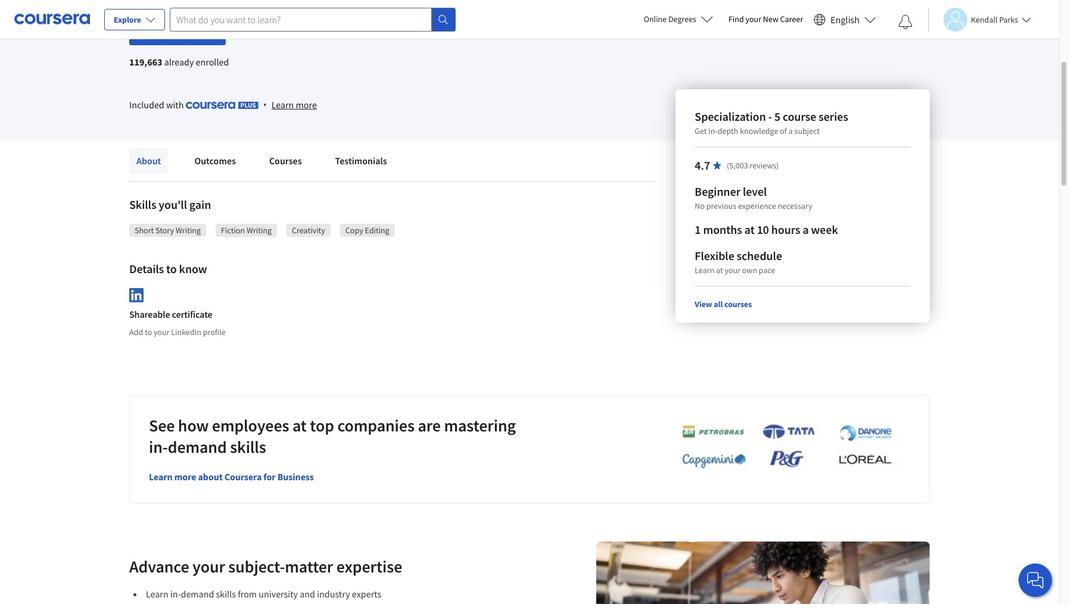 Task type: locate. For each thing, give the bounding box(es) containing it.
companies
[[338, 415, 415, 437]]

free
[[403, 13, 417, 24]]

access
[[379, 13, 402, 24]]

testimonials
[[335, 155, 387, 167]]

skills inside see how employees at top companies are mastering in-demand skills
[[230, 437, 266, 458]]

1 horizontal spatial enroll
[[279, 13, 299, 24]]

day
[[352, 13, 364, 24]]

your left subject-
[[193, 557, 225, 578]]

more right •
[[296, 99, 317, 111]]

view all courses link
[[695, 299, 752, 310]]

writing
[[176, 225, 201, 236], [247, 225, 272, 236]]

to for know
[[166, 262, 177, 277]]

editing
[[365, 225, 390, 236]]

2 vertical spatial to
[[145, 327, 152, 338]]

months
[[704, 222, 743, 237]]

0 vertical spatial skills
[[230, 437, 266, 458]]

1 horizontal spatial writing
[[247, 225, 272, 236]]

your
[[327, 13, 343, 24], [746, 14, 762, 24], [725, 265, 741, 276], [154, 327, 170, 338], [193, 557, 225, 578]]

find
[[729, 14, 744, 24]]

writing right story
[[176, 225, 201, 236]]

profile
[[203, 327, 226, 338]]

previous
[[707, 201, 737, 212]]

to left know
[[166, 262, 177, 277]]

business
[[278, 471, 314, 483]]

your down shareable certificate
[[154, 327, 170, 338]]

creativity
[[292, 225, 325, 236]]

demand up about
[[168, 437, 227, 458]]

financial
[[236, 29, 267, 40]]

1 vertical spatial more
[[174, 471, 196, 483]]

chat with us image
[[1026, 572, 1045, 591]]

in- down advance
[[170, 589, 181, 601]]

your inside flexible schedule learn at your own pace
[[725, 265, 741, 276]]

copy
[[346, 225, 363, 236]]

at inside see how employees at top companies are mastering in-demand skills
[[293, 415, 307, 437]]

your left 7-
[[327, 13, 343, 24]]

to left the start
[[301, 13, 308, 24]]

specialization
[[695, 109, 766, 124]]

7-
[[345, 13, 352, 24]]

online
[[644, 14, 667, 24]]

2 vertical spatial in-
[[170, 589, 181, 601]]

0 horizontal spatial a
[[789, 126, 793, 136]]

starts
[[156, 28, 176, 38]]

all
[[714, 299, 723, 310]]

enroll up starts
[[148, 15, 173, 27]]

copy editing
[[346, 225, 390, 236]]

skills left the from
[[216, 589, 236, 601]]

1 vertical spatial a
[[803, 222, 809, 237]]

kendall parks button
[[929, 7, 1032, 31]]

1 horizontal spatial at
[[716, 265, 723, 276]]

necessary
[[778, 201, 813, 212]]

to inside try for free: enroll to start your 7-day full access free trial financial aid available
[[301, 13, 308, 24]]

learn right •
[[272, 99, 294, 111]]

see
[[149, 415, 175, 437]]

get
[[695, 126, 707, 136]]

0 vertical spatial a
[[789, 126, 793, 136]]

None search field
[[170, 7, 456, 31]]

2 horizontal spatial in-
[[709, 126, 718, 136]]

•
[[263, 98, 267, 111]]

in- right get
[[709, 126, 718, 136]]

flexible schedule learn at your own pace
[[695, 249, 783, 276]]

0 horizontal spatial enroll
[[148, 15, 173, 27]]

1 writing from the left
[[176, 225, 201, 236]]

beginner
[[695, 184, 741, 199]]

enroll
[[279, 13, 299, 24], [148, 15, 173, 27]]

writing right fiction
[[247, 225, 272, 236]]

online degrees
[[644, 14, 697, 24]]

1 vertical spatial skills
[[216, 589, 236, 601]]

aid
[[269, 29, 280, 40]]

included with
[[129, 99, 186, 111]]

beginner level no previous experience necessary
[[695, 184, 813, 212]]

for up the dec
[[175, 15, 187, 27]]

a
[[789, 126, 793, 136], [803, 222, 809, 237]]

financial aid available button
[[236, 29, 314, 40]]

learn more link
[[272, 98, 317, 112]]

in-
[[709, 126, 718, 136], [149, 437, 168, 458], [170, 589, 181, 601]]

level
[[743, 184, 767, 199]]

more left about
[[174, 471, 196, 483]]

learn
[[272, 99, 294, 111], [695, 265, 715, 276], [149, 471, 173, 483], [146, 589, 168, 601]]

demand inside see how employees at top companies are mastering in-demand skills
[[168, 437, 227, 458]]

to right add
[[145, 327, 152, 338]]

1 vertical spatial demand
[[181, 589, 214, 601]]

at left 10 at the right
[[745, 222, 755, 237]]

for inside enroll for free starts dec 13
[[175, 15, 187, 27]]

learn inside • learn more
[[272, 99, 294, 111]]

learn down flexible
[[695, 265, 715, 276]]

1 horizontal spatial a
[[803, 222, 809, 237]]

1 horizontal spatial to
[[166, 262, 177, 277]]

1 months at 10 hours a week
[[695, 222, 839, 237]]

demand
[[168, 437, 227, 458], [181, 589, 214, 601]]

1 vertical spatial at
[[716, 265, 723, 276]]

for for try
[[248, 13, 258, 24]]

about link
[[129, 148, 168, 174]]

1 horizontal spatial for
[[248, 13, 258, 24]]

1 horizontal spatial more
[[296, 99, 317, 111]]

a right of at the right top
[[789, 126, 793, 136]]

top
[[310, 415, 334, 437]]

are
[[418, 415, 441, 437]]

learn inside flexible schedule learn at your own pace
[[695, 265, 715, 276]]

1 vertical spatial to
[[166, 262, 177, 277]]

course
[[783, 109, 817, 124]]

for inside try for free: enroll to start your 7-day full access free trial financial aid available
[[248, 13, 258, 24]]

0 vertical spatial to
[[301, 13, 308, 24]]

kendall parks
[[972, 14, 1019, 25]]

explore
[[114, 14, 141, 25]]

subject
[[795, 126, 820, 136]]

see how employees at top companies are mastering in-demand skills
[[149, 415, 516, 458]]

schedule
[[737, 249, 783, 263]]

employees
[[212, 415, 289, 437]]

you'll
[[159, 197, 187, 212]]

online degrees button
[[635, 6, 723, 32]]

1
[[695, 222, 701, 237]]

try for free: enroll to start your 7-day full access free trial financial aid available
[[236, 13, 432, 40]]

your left own on the top right of the page
[[725, 265, 741, 276]]

in- left how
[[149, 437, 168, 458]]

0 vertical spatial demand
[[168, 437, 227, 458]]

0 vertical spatial in-
[[709, 126, 718, 136]]

start
[[310, 13, 326, 24]]

1 horizontal spatial in-
[[170, 589, 181, 601]]

details to know
[[129, 262, 207, 277]]

linkedin
[[171, 327, 201, 338]]

2 horizontal spatial to
[[301, 13, 308, 24]]

0 horizontal spatial to
[[145, 327, 152, 338]]

0 horizontal spatial writing
[[176, 225, 201, 236]]

2 vertical spatial at
[[293, 415, 307, 437]]

enroll inside enroll for free starts dec 13
[[148, 15, 173, 27]]

short story writing
[[135, 225, 201, 236]]

your right find
[[746, 14, 762, 24]]

fiction
[[221, 225, 245, 236]]

0 horizontal spatial in-
[[149, 437, 168, 458]]

to
[[301, 13, 308, 24], [166, 262, 177, 277], [145, 327, 152, 338]]

at
[[745, 222, 755, 237], [716, 265, 723, 276], [293, 415, 307, 437]]

a left the week
[[803, 222, 809, 237]]

for right the try
[[248, 13, 258, 24]]

at inside flexible schedule learn at your own pace
[[716, 265, 723, 276]]

at down flexible
[[716, 265, 723, 276]]

gain
[[189, 197, 211, 212]]

explore button
[[104, 9, 165, 30]]

0 vertical spatial more
[[296, 99, 317, 111]]

1 vertical spatial in-
[[149, 437, 168, 458]]

shareable certificate
[[129, 309, 213, 321]]

coursera plus image
[[186, 102, 258, 109]]

more inside • learn more
[[296, 99, 317, 111]]

0 horizontal spatial for
[[175, 15, 187, 27]]

skills
[[230, 437, 266, 458], [216, 589, 236, 601]]

2 horizontal spatial at
[[745, 222, 755, 237]]

demand down advance
[[181, 589, 214, 601]]

certificate
[[172, 309, 213, 321]]

for left business
[[264, 471, 276, 483]]

0 horizontal spatial at
[[293, 415, 307, 437]]

enroll up available
[[279, 13, 299, 24]]

matter
[[285, 557, 333, 578]]

learn in-demand skills from university and industry experts
[[146, 589, 382, 601]]

at left top
[[293, 415, 307, 437]]

skills up coursera on the bottom left
[[230, 437, 266, 458]]

how
[[178, 415, 209, 437]]



Task type: vqa. For each thing, say whether or not it's contained in the screenshot.
topmost 'demand'
yes



Task type: describe. For each thing, give the bounding box(es) containing it.
learn more about coursera for business link
[[149, 471, 314, 483]]

courses link
[[262, 148, 309, 174]]

hours
[[772, 222, 801, 237]]

(5,003
[[727, 160, 748, 171]]

a inside specialization - 5 course series get in-depth knowledge of a subject
[[789, 126, 793, 136]]

mastering
[[444, 415, 516, 437]]

expertise
[[337, 557, 403, 578]]

What do you want to learn? text field
[[170, 7, 432, 31]]

2 writing from the left
[[247, 225, 272, 236]]

outcomes
[[195, 155, 236, 167]]

career
[[781, 14, 804, 24]]

new
[[763, 14, 779, 24]]

-
[[769, 109, 773, 124]]

and
[[300, 589, 315, 601]]

industry
[[317, 589, 350, 601]]

in- inside specialization - 5 course series get in-depth knowledge of a subject
[[709, 126, 718, 136]]

13
[[191, 28, 199, 38]]

learn more about coursera for business
[[149, 471, 314, 483]]

enroll inside try for free: enroll to start your 7-day full access free trial financial aid available
[[279, 13, 299, 24]]

knowledge
[[740, 126, 779, 136]]

view
[[695, 299, 713, 310]]

experience
[[739, 201, 777, 212]]

english
[[831, 13, 860, 25]]

coursera
[[225, 471, 262, 483]]

free:
[[260, 13, 277, 24]]

find your new career link
[[723, 12, 810, 27]]

about
[[136, 155, 161, 167]]

about
[[198, 471, 223, 483]]

outcomes link
[[187, 148, 243, 174]]

coursera enterprise logos image
[[665, 424, 903, 476]]

english button
[[810, 0, 882, 39]]

0 horizontal spatial more
[[174, 471, 196, 483]]

university
[[259, 589, 298, 601]]

subject-
[[228, 557, 285, 578]]

free
[[189, 15, 207, 27]]

• learn more
[[263, 98, 317, 111]]

advance
[[129, 557, 189, 578]]

(5,003 reviews)
[[727, 160, 779, 171]]

short
[[135, 225, 154, 236]]

already
[[164, 56, 194, 68]]

with
[[166, 99, 184, 111]]

kendall
[[972, 14, 998, 25]]

to for your
[[145, 327, 152, 338]]

119,663
[[129, 56, 162, 68]]

series
[[819, 109, 849, 124]]

learn down advance
[[146, 589, 168, 601]]

no
[[695, 201, 705, 212]]

your inside try for free: enroll to start your 7-day full access free trial financial aid available
[[327, 13, 343, 24]]

4.7
[[695, 158, 711, 173]]

for for enroll
[[175, 15, 187, 27]]

learn left about
[[149, 471, 173, 483]]

degrees
[[669, 14, 697, 24]]

skills
[[129, 197, 156, 212]]

at for flexible schedule learn at your own pace
[[716, 265, 723, 276]]

details
[[129, 262, 164, 277]]

reviews)
[[750, 160, 779, 171]]

in- inside see how employees at top companies are mastering in-demand skills
[[149, 437, 168, 458]]

coursera image
[[14, 10, 90, 29]]

courses
[[725, 299, 752, 310]]

add to your linkedin profile
[[129, 327, 226, 338]]

2 horizontal spatial for
[[264, 471, 276, 483]]

included
[[129, 99, 164, 111]]

from
[[238, 589, 257, 601]]

story
[[156, 225, 174, 236]]

trial
[[418, 13, 432, 24]]

find your new career
[[729, 14, 804, 24]]

experts
[[352, 589, 382, 601]]

add
[[129, 327, 143, 338]]

enrolled
[[196, 56, 229, 68]]

of
[[780, 126, 787, 136]]

at for see how employees at top companies are mastering in-demand skills
[[293, 415, 307, 437]]

view all courses
[[695, 299, 752, 310]]

10
[[757, 222, 769, 237]]

full
[[366, 13, 377, 24]]

try
[[236, 13, 247, 24]]

show notifications image
[[899, 15, 913, 29]]

0 vertical spatial at
[[745, 222, 755, 237]]

week
[[812, 222, 839, 237]]

shareable
[[129, 309, 170, 321]]

5
[[775, 109, 781, 124]]

pace
[[759, 265, 776, 276]]

know
[[179, 262, 207, 277]]



